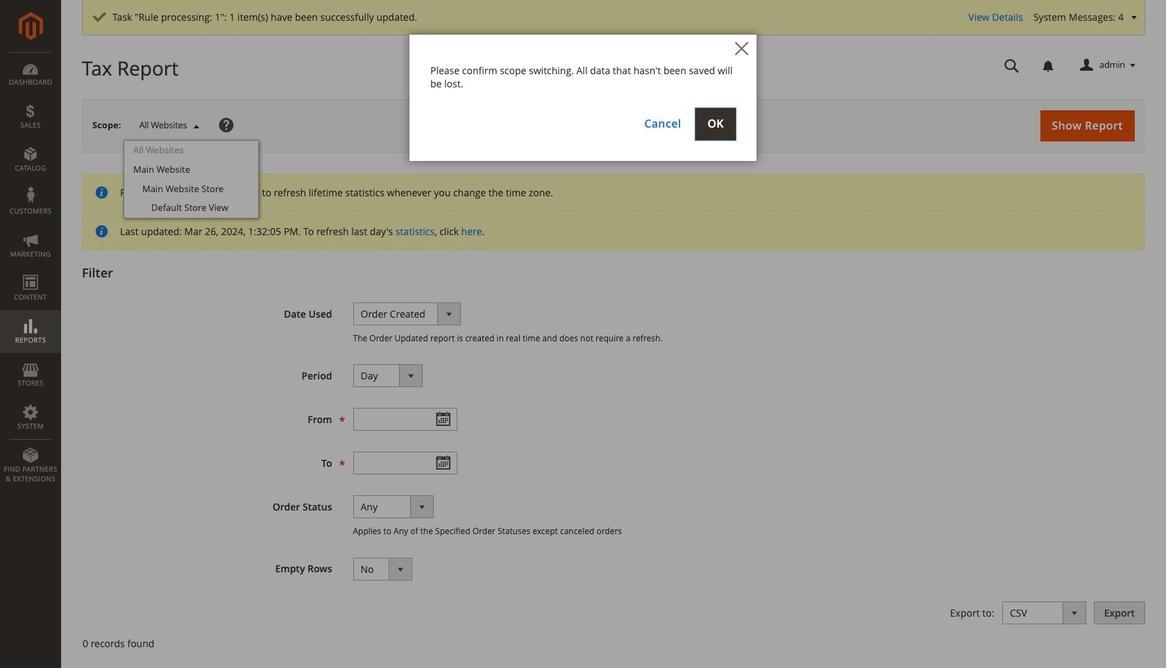 Task type: locate. For each thing, give the bounding box(es) containing it.
menu bar
[[0, 52, 61, 491]]

dialog
[[0, 0, 1166, 668]]

None text field
[[353, 408, 457, 431]]

None text field
[[353, 452, 457, 475]]



Task type: describe. For each thing, give the bounding box(es) containing it.
magento admin panel image
[[18, 12, 43, 40]]



